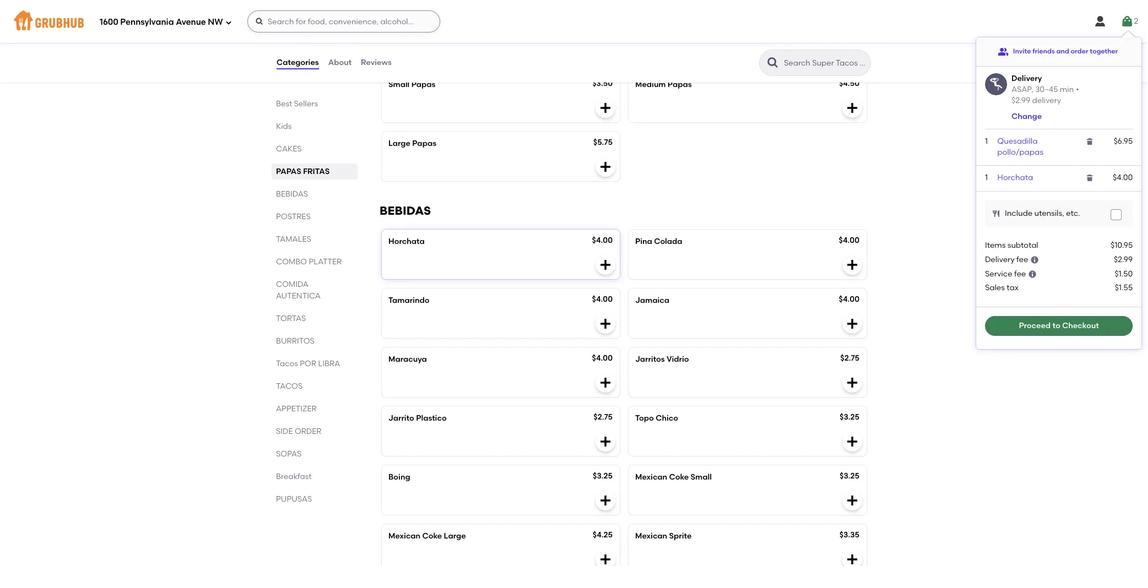 Task type: locate. For each thing, give the bounding box(es) containing it.
1 left 'horchata' link
[[986, 173, 989, 183]]

1 horizontal spatial large
[[444, 532, 466, 542]]

mexican coke large
[[389, 532, 466, 542]]

boing
[[389, 473, 410, 483]]

delivery asap, 30–45 min • $2.99 delivery
[[1012, 74, 1080, 105]]

1 horizontal spatial $2.99
[[1115, 255, 1133, 265]]

items subtotal
[[986, 241, 1039, 250]]

1 vertical spatial delivery
[[986, 255, 1015, 265]]

1 vertical spatial fee
[[1015, 270, 1027, 279]]

1 horizontal spatial bebidas
[[380, 204, 431, 218]]

delivery up asap, at right top
[[1012, 74, 1043, 83]]

tacos
[[276, 382, 303, 391]]

combo platter tab
[[276, 256, 353, 268]]

0 horizontal spatial $2.75
[[594, 413, 613, 423]]

1 horizontal spatial $2.75
[[841, 354, 860, 364]]

1 horizontal spatial horchata
[[998, 173, 1034, 183]]

burritos tab
[[276, 336, 353, 347]]

$2.75 for jarrito plastico
[[594, 413, 613, 423]]

fee down subtotal
[[1017, 255, 1029, 265]]

papas fritas up bebidas tab
[[276, 167, 330, 176]]

invite
[[1014, 48, 1032, 55]]

1 horizontal spatial papas
[[380, 47, 419, 61]]

1 vertical spatial small
[[691, 473, 712, 483]]

1 vertical spatial coke
[[423, 532, 442, 542]]

friends
[[1033, 48, 1056, 55]]

papas up small papas
[[380, 47, 419, 61]]

papas for small papas
[[412, 80, 436, 90]]

mexican for mexican sprite
[[636, 532, 668, 542]]

0 vertical spatial horchata
[[998, 173, 1034, 183]]

pina
[[636, 237, 653, 247]]

$3.50
[[593, 79, 613, 88]]

svg image for jarritos vidrio
[[846, 377, 859, 390]]

0 vertical spatial $2.99
[[1012, 96, 1031, 105]]

0 horizontal spatial $2.99
[[1012, 96, 1031, 105]]

0 horizontal spatial fritas
[[303, 167, 330, 176]]

tax
[[1007, 283, 1019, 293]]

0 vertical spatial $2.75
[[841, 354, 860, 364]]

subtotal
[[1008, 241, 1039, 250]]

$4.00 for jamaica
[[839, 295, 860, 305]]

delivery icon image
[[986, 73, 1008, 95]]

papas for large papas
[[413, 139, 437, 149]]

0 vertical spatial papas
[[380, 47, 419, 61]]

sales
[[986, 283, 1006, 293]]

to
[[1053, 321, 1061, 331]]

and
[[1057, 48, 1070, 55]]

1 left quesadilla
[[986, 137, 989, 146]]

horchata link
[[998, 173, 1034, 183]]

$1.50
[[1115, 270, 1133, 279]]

0 vertical spatial 1
[[986, 137, 989, 146]]

sales tax
[[986, 283, 1019, 293]]

$4.00 for pina colada
[[839, 236, 860, 246]]

0 horizontal spatial bebidas
[[276, 190, 308, 199]]

1 horizontal spatial coke
[[670, 473, 689, 483]]

items
[[986, 241, 1006, 250]]

1 vertical spatial papas
[[276, 167, 301, 176]]

reviews
[[361, 58, 392, 67]]

papas inside 'tab'
[[276, 167, 301, 176]]

papas down cakes
[[276, 167, 301, 176]]

fritas
[[422, 47, 463, 61], [303, 167, 330, 176]]

fritas up bebidas tab
[[303, 167, 330, 176]]

side order tab
[[276, 426, 353, 438]]

svg image
[[1094, 15, 1108, 28], [255, 17, 264, 26], [225, 19, 232, 26], [599, 102, 612, 115], [846, 102, 859, 115], [1086, 137, 1095, 146], [992, 209, 1001, 218], [1114, 212, 1120, 218], [1031, 256, 1040, 265], [599, 259, 612, 272], [1029, 270, 1037, 279], [599, 436, 612, 449], [599, 495, 612, 508], [846, 495, 859, 508]]

1 horizontal spatial fritas
[[422, 47, 463, 61]]

about
[[328, 58, 352, 67]]

sopas tab
[[276, 449, 353, 460]]

quesadilla pollo/papas
[[998, 137, 1044, 157]]

horchata
[[998, 173, 1034, 183], [389, 237, 425, 247]]

bebidas tab
[[276, 189, 353, 200]]

fritas inside 'tab'
[[303, 167, 330, 176]]

sellers
[[294, 99, 318, 109]]

fee up tax
[[1015, 270, 1027, 279]]

burritos
[[276, 337, 315, 346]]

0 horizontal spatial coke
[[423, 532, 442, 542]]

delivery
[[1012, 74, 1043, 83], [986, 255, 1015, 265]]

jarrito
[[389, 414, 415, 424]]

0 vertical spatial bebidas
[[276, 190, 308, 199]]

comida
[[276, 280, 309, 289]]

fritas up small papas
[[422, 47, 463, 61]]

nw
[[208, 17, 223, 27]]

pupusas
[[276, 495, 312, 504]]

0 horizontal spatial large
[[389, 139, 411, 149]]

min
[[1060, 85, 1074, 94]]

$5.75
[[594, 138, 613, 147]]

$2.99 down asap, at right top
[[1012, 96, 1031, 105]]

pennsylvania
[[120, 17, 174, 27]]

delivery up service
[[986, 255, 1015, 265]]

proceed
[[1020, 321, 1051, 331]]

2 1 from the top
[[986, 173, 989, 183]]

1 vertical spatial $2.75
[[594, 413, 613, 423]]

delivery
[[1033, 96, 1062, 105]]

order
[[1071, 48, 1089, 55]]

medium papas
[[636, 80, 692, 90]]

svg image
[[1121, 15, 1135, 28], [599, 161, 612, 174], [1086, 174, 1095, 183], [846, 259, 859, 272], [599, 318, 612, 331], [846, 318, 859, 331], [599, 377, 612, 390], [846, 377, 859, 390], [846, 436, 859, 449], [599, 554, 612, 567], [846, 554, 859, 567]]

1 vertical spatial horchata
[[389, 237, 425, 247]]

papas fritas up small papas
[[380, 47, 463, 61]]

categories button
[[276, 43, 320, 83]]

change button
[[1012, 111, 1043, 122]]

•
[[1077, 85, 1080, 94]]

fee for delivery fee
[[1017, 255, 1029, 265]]

0 horizontal spatial horchata
[[389, 237, 425, 247]]

0 horizontal spatial papas
[[276, 167, 301, 176]]

coke for large
[[423, 532, 442, 542]]

delivery inside delivery asap, 30–45 min • $2.99 delivery
[[1012, 74, 1043, 83]]

1 vertical spatial bebidas
[[380, 204, 431, 218]]

delivery for fee
[[986, 255, 1015, 265]]

1
[[986, 137, 989, 146], [986, 173, 989, 183]]

combo
[[276, 257, 307, 267]]

0 horizontal spatial papas fritas
[[276, 167, 330, 176]]

papas
[[412, 80, 436, 90], [668, 80, 692, 90], [413, 139, 437, 149]]

autentica
[[276, 292, 321, 301]]

vidrio
[[667, 355, 689, 365]]

1 1 from the top
[[986, 137, 989, 146]]

tacos tab
[[276, 381, 353, 393]]

svg image for jamaica
[[846, 318, 859, 331]]

1 vertical spatial large
[[444, 532, 466, 542]]

papas
[[380, 47, 419, 61], [276, 167, 301, 176]]

$2.75 for jarritos vidrio
[[841, 354, 860, 364]]

bebidas
[[276, 190, 308, 199], [380, 204, 431, 218]]

1 vertical spatial papas fritas
[[276, 167, 330, 176]]

$10.95
[[1111, 241, 1133, 250]]

sprite
[[670, 532, 692, 542]]

$2.75
[[841, 354, 860, 364], [594, 413, 613, 423]]

1 horizontal spatial papas fritas
[[380, 47, 463, 61]]

0 vertical spatial fritas
[[422, 47, 463, 61]]

svg image inside 2 button
[[1121, 15, 1135, 28]]

0 horizontal spatial small
[[389, 80, 410, 90]]

$2.99 up the $1.50
[[1115, 255, 1133, 265]]

0 vertical spatial coke
[[670, 473, 689, 483]]

svg image for pina colada
[[846, 259, 859, 272]]

papas fritas
[[380, 47, 463, 61], [276, 167, 330, 176]]

0 vertical spatial large
[[389, 139, 411, 149]]

0 vertical spatial small
[[389, 80, 410, 90]]

tooltip
[[977, 31, 1142, 350]]

$4.00
[[1114, 173, 1133, 183], [592, 236, 613, 246], [839, 236, 860, 246], [592, 295, 613, 305], [839, 295, 860, 305], [592, 354, 613, 364]]

jarritos
[[636, 355, 665, 365]]

0 vertical spatial fee
[[1017, 255, 1029, 265]]

1 vertical spatial fritas
[[303, 167, 330, 176]]

0 vertical spatial papas fritas
[[380, 47, 463, 61]]

$6.95
[[1114, 137, 1133, 146]]

mexican
[[636, 473, 668, 483], [389, 532, 421, 542], [636, 532, 668, 542]]

delivery for asap,
[[1012, 74, 1043, 83]]

0 vertical spatial delivery
[[1012, 74, 1043, 83]]

1 horizontal spatial small
[[691, 473, 712, 483]]

svg image for topo chico
[[846, 436, 859, 449]]

fee
[[1017, 255, 1029, 265], [1015, 270, 1027, 279]]

medium
[[636, 80, 666, 90]]

avenue
[[176, 17, 206, 27]]

svg image for mexican coke large
[[599, 554, 612, 567]]

1 vertical spatial 1
[[986, 173, 989, 183]]

pollo/papas
[[998, 148, 1044, 157]]

invite friends and order together
[[1014, 48, 1119, 55]]

pupusas tab
[[276, 494, 353, 506]]



Task type: vqa. For each thing, say whether or not it's contained in the screenshot.


Task type: describe. For each thing, give the bounding box(es) containing it.
cakes
[[276, 144, 302, 154]]

best sellers tab
[[276, 98, 353, 110]]

papas fritas inside 'tab'
[[276, 167, 330, 176]]

reviews button
[[361, 43, 392, 83]]

tamarindo
[[389, 296, 430, 306]]

topo chico
[[636, 414, 679, 424]]

tacos por libra
[[276, 359, 340, 369]]

quesadilla pollo/papas link
[[998, 137, 1044, 157]]

proceed to checkout button
[[986, 316, 1133, 336]]

combo platter
[[276, 257, 342, 267]]

30–45
[[1036, 85, 1059, 94]]

invite friends and order together button
[[998, 42, 1119, 62]]

1 for quesadilla pollo/papas
[[986, 137, 989, 146]]

$3.25 for chico
[[840, 413, 860, 423]]

comida autentica
[[276, 280, 321, 301]]

breakfast tab
[[276, 471, 353, 483]]

$3.35
[[840, 531, 860, 540]]

1 vertical spatial $2.99
[[1115, 255, 1133, 265]]

utensils,
[[1035, 209, 1065, 218]]

best sellers
[[276, 99, 318, 109]]

appetizer
[[276, 405, 317, 414]]

proceed to checkout
[[1020, 321, 1100, 331]]

tooltip containing delivery
[[977, 31, 1142, 350]]

svg image for tamarindo
[[599, 318, 612, 331]]

about button
[[328, 43, 352, 83]]

tamales
[[276, 235, 311, 244]]

include
[[1006, 209, 1033, 218]]

$4.00 for tamarindo
[[592, 295, 613, 305]]

jamaica
[[636, 296, 670, 306]]

mexican for mexican coke large
[[389, 532, 421, 542]]

order
[[295, 427, 322, 437]]

$4.00 for maracuya
[[592, 354, 613, 364]]

side order
[[276, 427, 322, 437]]

2 button
[[1121, 12, 1139, 31]]

breakfast
[[276, 472, 312, 482]]

etc.
[[1067, 209, 1081, 218]]

together
[[1091, 48, 1119, 55]]

side
[[276, 427, 293, 437]]

mexican for mexican coke small
[[636, 473, 668, 483]]

tamales tab
[[276, 234, 353, 245]]

mexican sprite
[[636, 532, 692, 542]]

plastico
[[416, 414, 447, 424]]

bebidas inside bebidas tab
[[276, 190, 308, 199]]

tacos
[[276, 359, 298, 369]]

$2.99 inside delivery asap, 30–45 min • $2.99 delivery
[[1012, 96, 1031, 105]]

checkout
[[1063, 321, 1100, 331]]

asap,
[[1012, 85, 1034, 94]]

$3.25 for coke
[[840, 472, 860, 481]]

$4.25
[[593, 531, 613, 540]]

papas for medium papas
[[668, 80, 692, 90]]

svg image for mexican sprite
[[846, 554, 859, 567]]

papas fritas tab
[[276, 166, 353, 178]]

pina colada
[[636, 237, 683, 247]]

main navigation navigation
[[0, 0, 1148, 43]]

1600
[[100, 17, 118, 27]]

service
[[986, 270, 1013, 279]]

tortas
[[276, 314, 306, 324]]

svg image inside tooltip
[[1086, 174, 1095, 183]]

jarritos vidrio
[[636, 355, 689, 365]]

libra
[[318, 359, 340, 369]]

fee for service fee
[[1015, 270, 1027, 279]]

sopas
[[276, 450, 302, 459]]

svg image for maracuya
[[599, 377, 612, 390]]

tacos por libra tab
[[276, 358, 353, 370]]

por
[[300, 359, 316, 369]]

1600 pennsylvania avenue nw
[[100, 17, 223, 27]]

large papas
[[389, 139, 437, 149]]

$4.00 for horchata
[[592, 236, 613, 246]]

quesadilla
[[998, 137, 1038, 146]]

kids
[[276, 122, 292, 131]]

search icon image
[[767, 56, 780, 69]]

delivery fee
[[986, 255, 1029, 265]]

Search for food, convenience, alcohol... search field
[[247, 10, 440, 33]]

change
[[1012, 112, 1043, 121]]

$1.55
[[1116, 283, 1133, 293]]

appetizer tab
[[276, 404, 353, 415]]

1 for horchata
[[986, 173, 989, 183]]

include utensils, etc.
[[1006, 209, 1081, 218]]

svg image for large papas
[[599, 161, 612, 174]]

kids tab
[[276, 121, 353, 132]]

$4.50
[[840, 79, 860, 88]]

chico
[[656, 414, 679, 424]]

colada
[[654, 237, 683, 247]]

Search Super Tacos and Bakery search field
[[783, 58, 868, 68]]

mexican coke small
[[636, 473, 712, 483]]

cakes tab
[[276, 143, 353, 155]]

best
[[276, 99, 292, 109]]

postres tab
[[276, 211, 353, 223]]

2
[[1135, 16, 1139, 26]]

small papas
[[389, 80, 436, 90]]

coke for small
[[670, 473, 689, 483]]

jarrito plastico
[[389, 414, 447, 424]]

comida autentica tab
[[276, 279, 353, 302]]

tortas tab
[[276, 313, 353, 325]]

service fee
[[986, 270, 1027, 279]]

people icon image
[[998, 46, 1009, 57]]

topo
[[636, 414, 654, 424]]

categories
[[277, 58, 319, 67]]



